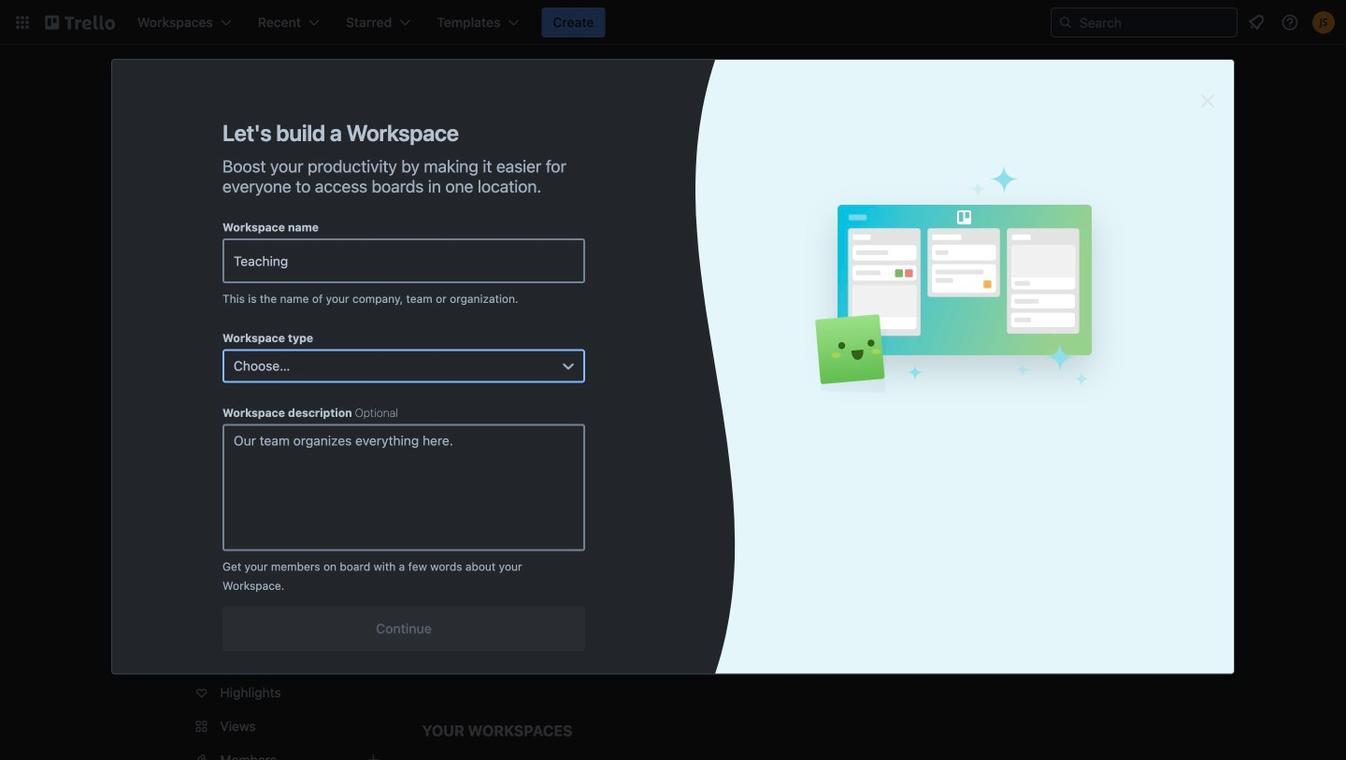 Task type: locate. For each thing, give the bounding box(es) containing it.
primary element
[[0, 0, 1346, 45]]

Our team organizes everything here. text field
[[223, 424, 585, 551]]

Search field
[[1073, 9, 1237, 36]]

open information menu image
[[1281, 13, 1300, 32]]

search image
[[1058, 15, 1073, 30]]



Task type: vqa. For each thing, say whether or not it's contained in the screenshot.
search Icon on the right top of the page
yes



Task type: describe. For each thing, give the bounding box(es) containing it.
0 notifications image
[[1245, 11, 1268, 34]]

add image
[[362, 416, 385, 438]]

Taco's Co. text field
[[223, 238, 585, 283]]

john smith (johnsmith38824343) image
[[1313, 11, 1335, 34]]

add image
[[362, 749, 385, 760]]



